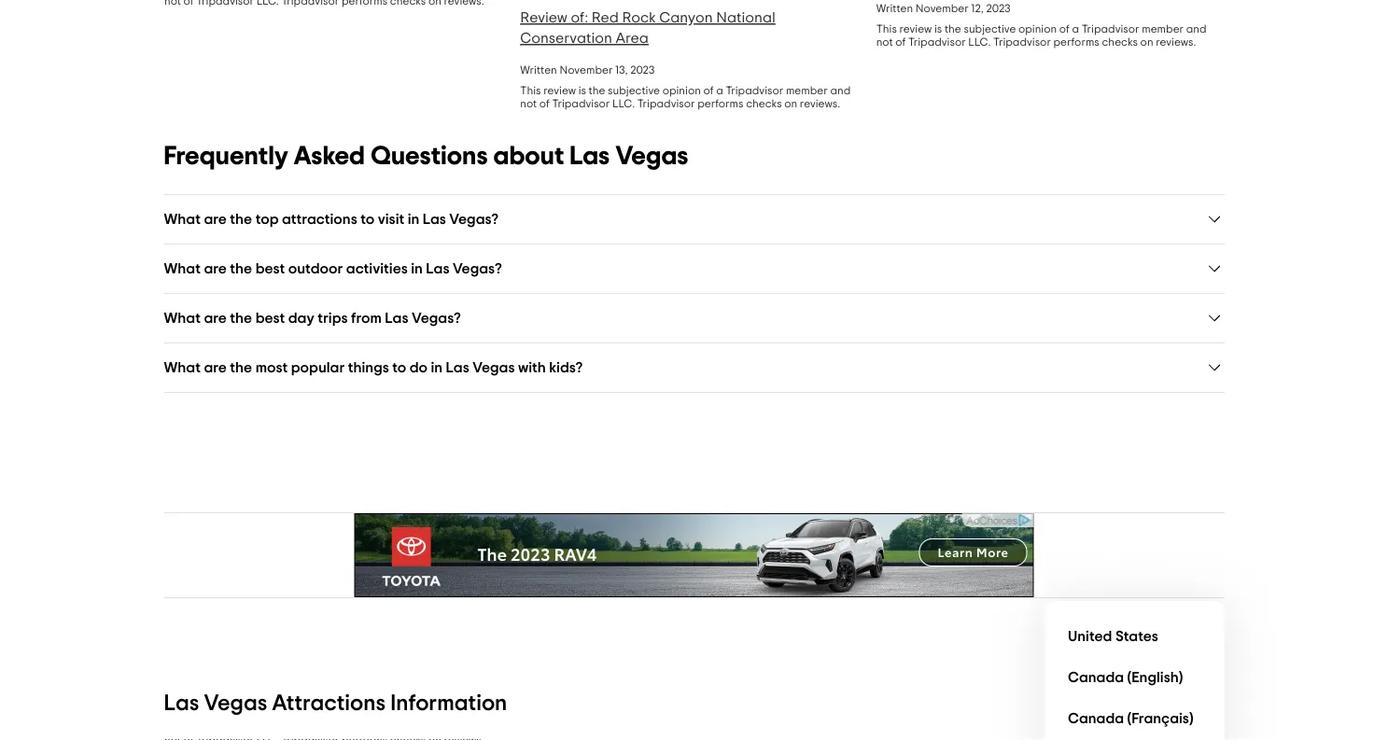 Task type: locate. For each thing, give the bounding box(es) containing it.
tripadvisor
[[1082, 23, 1139, 35], [908, 36, 966, 48], [993, 36, 1051, 48], [726, 85, 783, 96], [552, 98, 610, 109], [637, 98, 695, 109]]

the inside written november 13, 2023 this review is the subjective opinion of a tripadvisor member and not of tripadvisor llc. tripadvisor performs checks on reviews.
[[588, 85, 605, 96]]

1 horizontal spatial subjective
[[964, 23, 1016, 35]]

canada down united
[[1068, 671, 1124, 686]]

is inside written november 13, 2023 this review is the subjective opinion of a tripadvisor member and not of tripadvisor llc. tripadvisor performs checks on reviews.
[[578, 85, 586, 96]]

is
[[934, 23, 942, 35], [578, 85, 586, 96]]

on
[[1140, 36, 1153, 48], [784, 98, 797, 109]]

1 vertical spatial this
[[520, 85, 541, 96]]

0 horizontal spatial a
[[716, 85, 723, 96]]

1 vertical spatial is
[[578, 85, 586, 96]]

is for 12,
[[934, 23, 942, 35]]

2023 inside written november 12, 2023 this review is the subjective opinion of a tripadvisor member and not of tripadvisor llc. tripadvisor performs checks on reviews.
[[986, 3, 1011, 14]]

of:
[[571, 10, 588, 25]]

4 what from the top
[[164, 360, 201, 375]]

1 horizontal spatial is
[[934, 23, 942, 35]]

member inside written november 13, 2023 this review is the subjective opinion of a tripadvisor member and not of tripadvisor llc. tripadvisor performs checks on reviews.
[[786, 85, 828, 96]]

2 are from the top
[[204, 261, 227, 276]]

1 horizontal spatial this
[[876, 23, 897, 35]]

0 horizontal spatial vegas
[[204, 693, 267, 715]]

popular
[[291, 360, 345, 375]]

performs inside written november 12, 2023 this review is the subjective opinion of a tripadvisor member and not of tripadvisor llc. tripadvisor performs checks on reviews.
[[1054, 36, 1100, 48]]

2 what from the top
[[164, 261, 201, 276]]

1 vertical spatial subjective
[[608, 85, 660, 96]]

are inside 'what are the top attractions to visit in las vegas?' dropdown button
[[204, 212, 227, 226]]

states
[[1116, 629, 1159, 644]]

on inside written november 13, 2023 this review is the subjective opinion of a tripadvisor member and not of tripadvisor llc. tripadvisor performs checks on reviews.
[[784, 98, 797, 109]]

reviews. inside written november 13, 2023 this review is the subjective opinion of a tripadvisor member and not of tripadvisor llc. tripadvisor performs checks on reviews.
[[800, 98, 840, 109]]

0 horizontal spatial checks
[[746, 98, 782, 109]]

written inside written november 13, 2023 this review is the subjective opinion of a tripadvisor member and not of tripadvisor llc. tripadvisor performs checks on reviews.
[[520, 64, 557, 76]]

llc.
[[968, 36, 991, 48], [612, 98, 635, 109]]

frequently
[[164, 143, 288, 169]]

0 vertical spatial opinion
[[1018, 23, 1057, 35]]

vegas? inside what are the best day trips from las vegas? dropdown button
[[412, 311, 461, 325]]

13,
[[615, 64, 628, 76]]

1 horizontal spatial a
[[1072, 23, 1079, 35]]

1 horizontal spatial written
[[876, 3, 913, 14]]

1 horizontal spatial and
[[1186, 23, 1207, 35]]

canada (english)
[[1068, 671, 1183, 686]]

menu
[[1046, 601, 1225, 741]]

0 horizontal spatial this
[[520, 85, 541, 96]]

not inside written november 12, 2023 this review is the subjective opinion of a tripadvisor member and not of tripadvisor llc. tripadvisor performs checks on reviews.
[[876, 36, 893, 48]]

vegas? inside the what are the best outdoor activities in las vegas? dropdown button
[[453, 261, 502, 276]]

in right visit
[[408, 212, 420, 226]]

1 vertical spatial review
[[543, 85, 576, 96]]

0 vertical spatial reviews.
[[1156, 36, 1196, 48]]

2023 right 13,
[[630, 64, 654, 76]]

from
[[351, 311, 382, 325]]

subjective down 12,
[[964, 23, 1016, 35]]

0 horizontal spatial member
[[786, 85, 828, 96]]

checks for written november 12, 2023 this review is the subjective opinion of a tripadvisor member and not of tripadvisor llc. tripadvisor performs checks on reviews.
[[1102, 36, 1138, 48]]

0 vertical spatial written
[[876, 3, 913, 14]]

to left do on the left
[[392, 360, 407, 375]]

1 vertical spatial written
[[520, 64, 557, 76]]

are inside the what are the best outdoor activities in las vegas? dropdown button
[[204, 261, 227, 276]]

0 horizontal spatial reviews.
[[800, 98, 840, 109]]

1 horizontal spatial member
[[1142, 23, 1184, 35]]

reviews.
[[1156, 36, 1196, 48], [800, 98, 840, 109]]

the
[[945, 23, 961, 35], [588, 85, 605, 96], [230, 212, 252, 226], [230, 261, 252, 276], [230, 311, 252, 325], [230, 360, 252, 375]]

review
[[899, 23, 932, 35], [543, 85, 576, 96]]

are
[[204, 212, 227, 226], [204, 261, 227, 276], [204, 311, 227, 325], [204, 360, 227, 375]]

vegas? for what are the best outdoor activities in las vegas?
[[453, 261, 502, 276]]

0 vertical spatial member
[[1142, 23, 1184, 35]]

1 vertical spatial to
[[392, 360, 407, 375]]

written down conservation
[[520, 64, 557, 76]]

1 vertical spatial member
[[786, 85, 828, 96]]

top
[[256, 212, 279, 226]]

review
[[520, 10, 567, 25]]

1 vertical spatial checks
[[746, 98, 782, 109]]

1 horizontal spatial 2023
[[986, 3, 1011, 14]]

llc. down 12,
[[968, 36, 991, 48]]

not inside written november 13, 2023 this review is the subjective opinion of a tripadvisor member and not of tripadvisor llc. tripadvisor performs checks on reviews.
[[520, 98, 537, 109]]

2 best from the top
[[256, 311, 285, 325]]

llc. inside written november 12, 2023 this review is the subjective opinion of a tripadvisor member and not of tripadvisor llc. tripadvisor performs checks on reviews.
[[968, 36, 991, 48]]

0 horizontal spatial opinion
[[662, 85, 701, 96]]

and
[[1186, 23, 1207, 35], [830, 85, 851, 96]]

0 horizontal spatial and
[[830, 85, 851, 96]]

1 vertical spatial vegas
[[473, 360, 515, 375]]

opinion inside written november 13, 2023 this review is the subjective opinion of a tripadvisor member and not of tripadvisor llc. tripadvisor performs checks on reviews.
[[662, 85, 701, 96]]

subjective for 13,
[[608, 85, 660, 96]]

1 horizontal spatial not
[[876, 36, 893, 48]]

0 horizontal spatial subjective
[[608, 85, 660, 96]]

0 horizontal spatial not
[[520, 98, 537, 109]]

3 are from the top
[[204, 311, 227, 325]]

activities
[[346, 261, 408, 276]]

a
[[1072, 23, 1079, 35], [716, 85, 723, 96]]

november inside written november 13, 2023 this review is the subjective opinion of a tripadvisor member and not of tripadvisor llc. tripadvisor performs checks on reviews.
[[559, 64, 613, 76]]

checks for written november 13, 2023 this review is the subjective opinion of a tripadvisor member and not of tripadvisor llc. tripadvisor performs checks on reviews.
[[746, 98, 782, 109]]

and inside written november 13, 2023 this review is the subjective opinion of a tripadvisor member and not of tripadvisor llc. tripadvisor performs checks on reviews.
[[830, 85, 851, 96]]

united states
[[1068, 629, 1159, 644]]

1 are from the top
[[204, 212, 227, 226]]

3 what from the top
[[164, 311, 201, 325]]

1 vertical spatial november
[[559, 64, 613, 76]]

1 vertical spatial canada
[[1068, 712, 1124, 727]]

of
[[1059, 23, 1070, 35], [895, 36, 906, 48], [703, 85, 714, 96], [539, 98, 550, 109]]

0 vertical spatial 2023
[[986, 3, 1011, 14]]

is inside written november 12, 2023 this review is the subjective opinion of a tripadvisor member and not of tripadvisor llc. tripadvisor performs checks on reviews.
[[934, 23, 942, 35]]

asked
[[294, 143, 365, 169]]

0 vertical spatial llc.
[[968, 36, 991, 48]]

1 vertical spatial a
[[716, 85, 723, 96]]

in right do on the left
[[431, 360, 443, 375]]

review of: red rock canyon national conservation area link
[[520, 10, 776, 46]]

0 vertical spatial to
[[361, 212, 375, 226]]

0 vertical spatial best
[[256, 261, 285, 276]]

vegas? for what are the best day trips from las vegas?
[[412, 311, 461, 325]]

subjective down 13,
[[608, 85, 660, 96]]

vegas up 'what are the top attractions to visit in las vegas?' dropdown button
[[616, 143, 689, 169]]

2 vertical spatial vegas
[[204, 693, 267, 715]]

1 vertical spatial performs
[[697, 98, 743, 109]]

0 horizontal spatial on
[[784, 98, 797, 109]]

what
[[164, 212, 201, 226], [164, 261, 201, 276], [164, 311, 201, 325], [164, 360, 201, 375]]

subjective inside written november 13, 2023 this review is the subjective opinion of a tripadvisor member and not of tripadvisor llc. tripadvisor performs checks on reviews.
[[608, 85, 660, 96]]

vegas left attractions on the bottom of page
[[204, 693, 267, 715]]

12,
[[971, 3, 984, 14]]

2023 right 12,
[[986, 3, 1011, 14]]

best left day
[[256, 311, 285, 325]]

performs inside written november 13, 2023 this review is the subjective opinion of a tripadvisor member and not of tripadvisor llc. tripadvisor performs checks on reviews.
[[697, 98, 743, 109]]

and inside written november 12, 2023 this review is the subjective opinion of a tripadvisor member and not of tripadvisor llc. tripadvisor performs checks on reviews.
[[1186, 23, 1207, 35]]

canada (english) link
[[1061, 658, 1210, 699]]

0 vertical spatial vegas
[[616, 143, 689, 169]]

0 vertical spatial performs
[[1054, 36, 1100, 48]]

1 horizontal spatial llc.
[[968, 36, 991, 48]]

opinion
[[1018, 23, 1057, 35], [662, 85, 701, 96]]

information
[[391, 693, 507, 715]]

united states link
[[1061, 616, 1210, 658]]

2023 inside written november 13, 2023 this review is the subjective opinion of a tripadvisor member and not of tripadvisor llc. tripadvisor performs checks on reviews.
[[630, 64, 654, 76]]

2023 for written november 12, 2023
[[986, 3, 1011, 14]]

subjective inside written november 12, 2023 this review is the subjective opinion of a tripadvisor member and not of tripadvisor llc. tripadvisor performs checks on reviews.
[[964, 23, 1016, 35]]

november left 12,
[[916, 3, 969, 14]]

on inside written november 12, 2023 this review is the subjective opinion of a tripadvisor member and not of tripadvisor llc. tripadvisor performs checks on reviews.
[[1140, 36, 1153, 48]]

1 horizontal spatial on
[[1140, 36, 1153, 48]]

written inside written november 12, 2023 this review is the subjective opinion of a tripadvisor member and not of tripadvisor llc. tripadvisor performs checks on reviews.
[[876, 3, 913, 14]]

member
[[1142, 23, 1184, 35], [786, 85, 828, 96]]

in right activities
[[411, 261, 423, 276]]

written left 12,
[[876, 3, 913, 14]]

the for what are the best outdoor activities in las vegas?
[[230, 261, 252, 276]]

written
[[876, 3, 913, 14], [520, 64, 557, 76]]

1 horizontal spatial opinion
[[1018, 23, 1057, 35]]

reviews. inside written november 12, 2023 this review is the subjective opinion of a tripadvisor member and not of tripadvisor llc. tripadvisor performs checks on reviews.
[[1156, 36, 1196, 48]]

written for written november 12, 2023
[[876, 3, 913, 14]]

0 horizontal spatial is
[[578, 85, 586, 96]]

checks
[[1102, 36, 1138, 48], [746, 98, 782, 109]]

2 canada from the top
[[1068, 712, 1124, 727]]

the for what are the best day trips from las vegas?
[[230, 311, 252, 325]]

1 what from the top
[[164, 212, 201, 226]]

in
[[408, 212, 420, 226], [411, 261, 423, 276], [431, 360, 443, 375]]

1 horizontal spatial review
[[899, 23, 932, 35]]

member inside written november 12, 2023 this review is the subjective opinion of a tripadvisor member and not of tripadvisor llc. tripadvisor performs checks on reviews.
[[1142, 23, 1184, 35]]

are for what are the best day trips from las vegas?
[[204, 311, 227, 325]]

0 vertical spatial on
[[1140, 36, 1153, 48]]

1 canada from the top
[[1068, 671, 1124, 686]]

1 vertical spatial opinion
[[662, 85, 701, 96]]

(english)
[[1127, 671, 1183, 686]]

2023
[[986, 3, 1011, 14], [630, 64, 654, 76]]

opinion inside written november 12, 2023 this review is the subjective opinion of a tripadvisor member and not of tripadvisor llc. tripadvisor performs checks on reviews.
[[1018, 23, 1057, 35]]

this inside written november 12, 2023 this review is the subjective opinion of a tripadvisor member and not of tripadvisor llc. tripadvisor performs checks on reviews.
[[876, 23, 897, 35]]

0 horizontal spatial review
[[543, 85, 576, 96]]

a for written november 12, 2023
[[1072, 23, 1079, 35]]

0 horizontal spatial llc.
[[612, 98, 635, 109]]

opinion for written november 12, 2023
[[1018, 23, 1057, 35]]

0 vertical spatial this
[[876, 23, 897, 35]]

on for written november 12, 2023 this review is the subjective opinion of a tripadvisor member and not of tripadvisor llc. tripadvisor performs checks on reviews.
[[1140, 36, 1153, 48]]

2 horizontal spatial vegas
[[616, 143, 689, 169]]

0 vertical spatial is
[[934, 23, 942, 35]]

1 vertical spatial not
[[520, 98, 537, 109]]

review of: red rock canyon national conservation area
[[520, 10, 776, 46]]

vegas? inside 'what are the top attractions to visit in las vegas?' dropdown button
[[450, 212, 499, 226]]

canada for canada (english)
[[1068, 671, 1124, 686]]

1 vertical spatial best
[[256, 311, 285, 325]]

checks inside written november 13, 2023 this review is the subjective opinion of a tripadvisor member and not of tripadvisor llc. tripadvisor performs checks on reviews.
[[746, 98, 782, 109]]

member for written november 13, 2023 this review is the subjective opinion of a tripadvisor member and not of tripadvisor llc. tripadvisor performs checks on reviews.
[[786, 85, 828, 96]]

1 horizontal spatial checks
[[1102, 36, 1138, 48]]

llc. inside written november 13, 2023 this review is the subjective opinion of a tripadvisor member and not of tripadvisor llc. tripadvisor performs checks on reviews.
[[612, 98, 635, 109]]

1 vertical spatial and
[[830, 85, 851, 96]]

4 are from the top
[[204, 360, 227, 375]]

0 vertical spatial subjective
[[964, 23, 1016, 35]]

a inside written november 12, 2023 this review is the subjective opinion of a tripadvisor member and not of tripadvisor llc. tripadvisor performs checks on reviews.
[[1072, 23, 1079, 35]]

november inside written november 12, 2023 this review is the subjective opinion of a tripadvisor member and not of tripadvisor llc. tripadvisor performs checks on reviews.
[[916, 3, 969, 14]]

0 vertical spatial checks
[[1102, 36, 1138, 48]]

to left visit
[[361, 212, 375, 226]]

0 vertical spatial not
[[876, 36, 893, 48]]

0 horizontal spatial november
[[559, 64, 613, 76]]

best for day
[[256, 311, 285, 325]]

november left 13,
[[559, 64, 613, 76]]

2 vertical spatial vegas?
[[412, 311, 461, 325]]

0 horizontal spatial 2023
[[630, 64, 654, 76]]

0 vertical spatial in
[[408, 212, 420, 226]]

1 vertical spatial on
[[784, 98, 797, 109]]

a inside written november 13, 2023 this review is the subjective opinion of a tripadvisor member and not of tripadvisor llc. tripadvisor performs checks on reviews.
[[716, 85, 723, 96]]

performs for written november 13, 2023
[[697, 98, 743, 109]]

1 horizontal spatial reviews.
[[1156, 36, 1196, 48]]

with
[[518, 360, 546, 375]]

are inside what are the most popular things to do in las vegas with kids? dropdown button
[[204, 360, 227, 375]]

performs for written november 12, 2023
[[1054, 36, 1100, 48]]

are inside what are the best day trips from las vegas? dropdown button
[[204, 311, 227, 325]]

the inside written november 12, 2023 this review is the subjective opinion of a tripadvisor member and not of tripadvisor llc. tripadvisor performs checks on reviews.
[[945, 23, 961, 35]]

1 vertical spatial llc.
[[612, 98, 635, 109]]

best for outdoor
[[256, 261, 285, 276]]

0 vertical spatial review
[[899, 23, 932, 35]]

review inside written november 12, 2023 this review is the subjective opinion of a tripadvisor member and not of tripadvisor llc. tripadvisor performs checks on reviews.
[[899, 23, 932, 35]]

november
[[916, 3, 969, 14], [559, 64, 613, 76]]

review inside written november 13, 2023 this review is the subjective opinion of a tripadvisor member and not of tripadvisor llc. tripadvisor performs checks on reviews.
[[543, 85, 576, 96]]

0 horizontal spatial performs
[[697, 98, 743, 109]]

this
[[876, 23, 897, 35], [520, 85, 541, 96]]

this for written november 12, 2023
[[876, 23, 897, 35]]

vegas
[[616, 143, 689, 169], [473, 360, 515, 375], [204, 693, 267, 715]]

review for written november 12, 2023
[[899, 23, 932, 35]]

0 vertical spatial canada
[[1068, 671, 1124, 686]]

1 horizontal spatial vegas
[[473, 360, 515, 375]]

vegas left 'with'
[[473, 360, 515, 375]]

1 vertical spatial vegas?
[[453, 261, 502, 276]]

0 vertical spatial and
[[1186, 23, 1207, 35]]

0 vertical spatial vegas?
[[450, 212, 499, 226]]

1 vertical spatial 2023
[[630, 64, 654, 76]]

not
[[876, 36, 893, 48], [520, 98, 537, 109]]

subjective for 12,
[[964, 23, 1016, 35]]

this inside written november 13, 2023 this review is the subjective opinion of a tripadvisor member and not of tripadvisor llc. tripadvisor performs checks on reviews.
[[520, 85, 541, 96]]

1 horizontal spatial performs
[[1054, 36, 1100, 48]]

canada
[[1068, 671, 1124, 686], [1068, 712, 1124, 727]]

performs
[[1054, 36, 1100, 48], [697, 98, 743, 109]]

0 vertical spatial a
[[1072, 23, 1079, 35]]

canada down the canada (english)
[[1068, 712, 1124, 727]]

llc. down 13,
[[612, 98, 635, 109]]

this for written november 13, 2023
[[520, 85, 541, 96]]

1 vertical spatial reviews.
[[800, 98, 840, 109]]

vegas inside dropdown button
[[473, 360, 515, 375]]

best
[[256, 261, 285, 276], [256, 311, 285, 325]]

0 vertical spatial november
[[916, 3, 969, 14]]

not for written november 12, 2023 this review is the subjective opinion of a tripadvisor member and not of tripadvisor llc. tripadvisor performs checks on reviews.
[[876, 36, 893, 48]]

checks inside written november 12, 2023 this review is the subjective opinion of a tripadvisor member and not of tripadvisor llc. tripadvisor performs checks on reviews.
[[1102, 36, 1138, 48]]

what are the top attractions to visit in las vegas? button
[[164, 210, 1225, 229]]

0 horizontal spatial written
[[520, 64, 557, 76]]

best left outdoor
[[256, 261, 285, 276]]

las
[[570, 143, 610, 169], [423, 212, 446, 226], [426, 261, 450, 276], [385, 311, 409, 325], [446, 360, 470, 375], [164, 693, 199, 715]]

subjective
[[964, 23, 1016, 35], [608, 85, 660, 96]]

vegas?
[[450, 212, 499, 226], [453, 261, 502, 276], [412, 311, 461, 325]]

to
[[361, 212, 375, 226], [392, 360, 407, 375]]

menu containing united states
[[1046, 601, 1225, 741]]

1 best from the top
[[256, 261, 285, 276]]

1 horizontal spatial november
[[916, 3, 969, 14]]



Task type: vqa. For each thing, say whether or not it's contained in the screenshot.
TRAVELERS'
no



Task type: describe. For each thing, give the bounding box(es) containing it.
and for written november 13, 2023 this review is the subjective opinion of a tripadvisor member and not of tripadvisor llc. tripadvisor performs checks on reviews.
[[830, 85, 851, 96]]

canada for canada (français)
[[1068, 712, 1124, 727]]

rock
[[622, 10, 656, 25]]

are for what are the best outdoor activities in las vegas?
[[204, 261, 227, 276]]

are for what are the most popular things to do in las vegas with kids?
[[204, 360, 227, 375]]

do
[[410, 360, 428, 375]]

canada (français)
[[1068, 712, 1194, 727]]

kids?
[[549, 360, 583, 375]]

attractions
[[282, 212, 357, 226]]

national
[[716, 10, 776, 25]]

advertisement region
[[354, 514, 1034, 598]]

canada (français) link
[[1061, 699, 1210, 740]]

0 horizontal spatial to
[[361, 212, 375, 226]]

on for written november 13, 2023 this review is the subjective opinion of a tripadvisor member and not of tripadvisor llc. tripadvisor performs checks on reviews.
[[784, 98, 797, 109]]

about
[[494, 143, 564, 169]]

what for what are the best outdoor activities in las vegas?
[[164, 261, 201, 276]]

what are the top attractions to visit in las vegas?
[[164, 212, 499, 226]]

what are the best outdoor activities in las vegas? button
[[164, 260, 1225, 278]]

area
[[615, 31, 649, 46]]

united
[[1068, 629, 1112, 644]]

most
[[256, 360, 288, 375]]

frequently asked questions about las vegas
[[164, 143, 689, 169]]

reviews. for written november 12, 2023 this review is the subjective opinion of a tripadvisor member and not of tripadvisor llc. tripadvisor performs checks on reviews.
[[1156, 36, 1196, 48]]

written november 13, 2023 this review is the subjective opinion of a tripadvisor member and not of tripadvisor llc. tripadvisor performs checks on reviews.
[[520, 64, 851, 109]]

llc. for 12,
[[968, 36, 991, 48]]

questions
[[371, 143, 488, 169]]

what are the best day trips from las vegas? button
[[164, 309, 1225, 328]]

attractions
[[272, 693, 386, 715]]

llc. for 13,
[[612, 98, 635, 109]]

the for what are the most popular things to do in las vegas with kids?
[[230, 360, 252, 375]]

visit
[[378, 212, 405, 226]]

not for written november 13, 2023 this review is the subjective opinion of a tripadvisor member and not of tripadvisor llc. tripadvisor performs checks on reviews.
[[520, 98, 537, 109]]

what for what are the top attractions to visit in las vegas?
[[164, 212, 201, 226]]

what are the most popular things to do in las vegas with kids?
[[164, 360, 583, 375]]

november for 12,
[[916, 3, 969, 14]]

red
[[591, 10, 619, 25]]

conservation
[[520, 31, 612, 46]]

(français)
[[1127, 712, 1194, 727]]

a for written november 13, 2023
[[716, 85, 723, 96]]

and for written november 12, 2023 this review is the subjective opinion of a tripadvisor member and not of tripadvisor llc. tripadvisor performs checks on reviews.
[[1186, 23, 1207, 35]]

the for what are the top attractions to visit in las vegas?
[[230, 212, 252, 226]]

what for what are the best day trips from las vegas?
[[164, 311, 201, 325]]

trips
[[318, 311, 348, 325]]

are for what are the top attractions to visit in las vegas?
[[204, 212, 227, 226]]

2023 for written november 13, 2023
[[630, 64, 654, 76]]

what for what are the most popular things to do in las vegas with kids?
[[164, 360, 201, 375]]

outdoor
[[288, 261, 343, 276]]

written november 12, 2023 this review is the subjective opinion of a tripadvisor member and not of tripadvisor llc. tripadvisor performs checks on reviews.
[[876, 3, 1207, 48]]

things
[[348, 360, 389, 375]]

what are the best day trips from las vegas?
[[164, 311, 461, 325]]

member for written november 12, 2023 this review is the subjective opinion of a tripadvisor member and not of tripadvisor llc. tripadvisor performs checks on reviews.
[[1142, 23, 1184, 35]]

las vegas attractions information
[[164, 693, 507, 715]]

1 vertical spatial in
[[411, 261, 423, 276]]

2 vertical spatial in
[[431, 360, 443, 375]]

day
[[288, 311, 315, 325]]

is for 13,
[[578, 85, 586, 96]]

reviews. for written november 13, 2023 this review is the subjective opinion of a tripadvisor member and not of tripadvisor llc. tripadvisor performs checks on reviews.
[[800, 98, 840, 109]]

november for 13,
[[559, 64, 613, 76]]

review for written november 13, 2023
[[543, 85, 576, 96]]

canyon
[[659, 10, 713, 25]]

1 horizontal spatial to
[[392, 360, 407, 375]]

opinion for written november 13, 2023
[[662, 85, 701, 96]]

what are the best outdoor activities in las vegas?
[[164, 261, 502, 276]]

what are the most popular things to do in las vegas with kids? button
[[164, 359, 1225, 377]]

written for written november 13, 2023
[[520, 64, 557, 76]]



